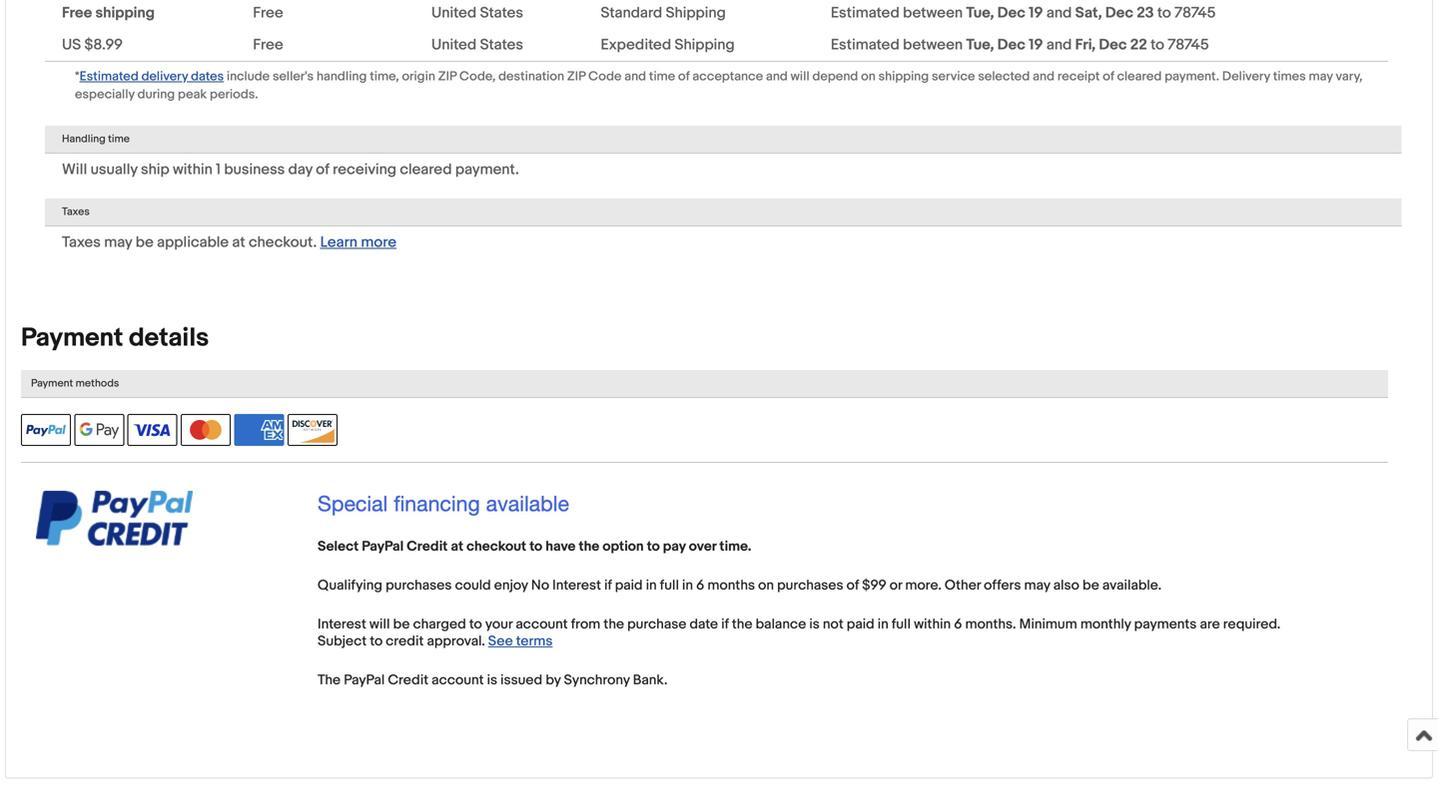 Task type: vqa. For each thing, say whether or not it's contained in the screenshot.
Click at right bottom
no



Task type: describe. For each thing, give the bounding box(es) containing it.
0 horizontal spatial payment.
[[455, 161, 519, 179]]

dates
[[191, 69, 224, 84]]

tue, for fri, dec 22
[[966, 36, 994, 54]]

0 horizontal spatial full
[[660, 578, 679, 595]]

standard
[[601, 4, 662, 22]]

1 purchases from the left
[[386, 578, 452, 595]]

interest inside the "interest will be charged to your account from the purchase date if the balance is not paid in full within 6 months. minimum monthly payments are required. subject to credit approval."
[[318, 617, 366, 634]]

* estimated delivery dates
[[75, 69, 224, 84]]

2 vertical spatial estimated
[[80, 69, 139, 84]]

the
[[318, 672, 341, 689]]

see
[[488, 634, 513, 651]]

handling
[[317, 69, 367, 84]]

paypal for the
[[344, 672, 385, 689]]

see terms link
[[488, 634, 553, 651]]

1 horizontal spatial may
[[1024, 578, 1050, 595]]

1 horizontal spatial in
[[682, 578, 693, 595]]

minimum
[[1019, 617, 1077, 634]]

receipt
[[1057, 69, 1100, 84]]

payment methods
[[31, 377, 119, 390]]

1 vertical spatial is
[[487, 672, 497, 689]]

synchrony
[[564, 672, 630, 689]]

approval.
[[427, 634, 485, 651]]

peak
[[178, 87, 207, 102]]

paypal image
[[21, 414, 71, 446]]

times
[[1273, 69, 1306, 84]]

from
[[571, 617, 600, 634]]

master card image
[[181, 414, 231, 446]]

1 vertical spatial time
[[108, 133, 130, 146]]

and right code
[[624, 69, 646, 84]]

or
[[890, 578, 902, 595]]

months.
[[965, 617, 1016, 634]]

to right 23
[[1157, 4, 1171, 22]]

payments
[[1134, 617, 1197, 634]]

required.
[[1223, 617, 1281, 634]]

be for taxes may be applicable at checkout. learn more
[[136, 234, 154, 252]]

between for estimated between tue, dec 19 and sat, dec 23 to 78745
[[903, 4, 963, 22]]

will
[[62, 161, 87, 179]]

terms
[[516, 634, 553, 651]]

credit
[[386, 634, 424, 651]]

tue, for sat, dec 23
[[966, 4, 994, 22]]

on inside include seller's handling time, origin zip code, destination zip code and time of acceptance and will depend on shipping service selected and receipt of cleared payment. delivery times may vary, especially during peak periods.
[[861, 69, 876, 84]]

more.
[[905, 578, 942, 595]]

dec left 22
[[1099, 36, 1127, 54]]

subject
[[318, 634, 367, 651]]

bank.
[[633, 672, 668, 689]]

to left pay
[[647, 539, 660, 556]]

credit for at
[[407, 539, 448, 556]]

charged
[[413, 617, 466, 634]]

sat,
[[1075, 4, 1102, 22]]

code
[[588, 69, 622, 84]]

0 horizontal spatial shipping
[[95, 4, 155, 22]]

us $8.99
[[62, 36, 123, 54]]

us
[[62, 36, 81, 54]]

1 vertical spatial on
[[758, 578, 774, 595]]

delivery
[[1222, 69, 1270, 84]]

payment details
[[21, 323, 209, 354]]

learn
[[320, 234, 358, 252]]

cleared inside include seller's handling time, origin zip code, destination zip code and time of acceptance and will depend on shipping service selected and receipt of cleared payment. delivery times may vary, especially during peak periods.
[[1117, 69, 1162, 84]]

your
[[485, 617, 512, 634]]

details
[[129, 323, 209, 354]]

2 horizontal spatial be
[[1082, 578, 1099, 595]]

day
[[288, 161, 313, 179]]

selected
[[978, 69, 1030, 84]]

free for free shipping
[[253, 4, 283, 22]]

months
[[707, 578, 755, 595]]

to left your
[[469, 617, 482, 634]]

available
[[486, 491, 569, 516]]

option
[[603, 539, 644, 556]]

0 horizontal spatial in
[[646, 578, 657, 595]]

business
[[224, 161, 285, 179]]

expedited shipping
[[601, 36, 735, 54]]

select
[[318, 539, 359, 556]]

dec up "estimated between tue, dec 19 and fri, dec 22 to 78745"
[[997, 4, 1025, 22]]

during
[[137, 87, 175, 102]]

of right the receipt
[[1103, 69, 1114, 84]]

payment. inside include seller's handling time, origin zip code, destination zip code and time of acceptance and will depend on shipping service selected and receipt of cleared payment. delivery times may vary, especially during peak periods.
[[1165, 69, 1219, 84]]

applicable
[[157, 234, 229, 252]]

estimated delivery dates link
[[80, 67, 224, 85]]

by
[[546, 672, 561, 689]]

may inside include seller's handling time, origin zip code, destination zip code and time of acceptance and will depend on shipping service selected and receipt of cleared payment. delivery times may vary, especially during peak periods.
[[1309, 69, 1333, 84]]

0 vertical spatial if
[[604, 578, 612, 595]]

handling
[[62, 133, 106, 146]]

dec left 23
[[1105, 4, 1133, 22]]

standard shipping
[[601, 4, 726, 22]]

vary,
[[1336, 69, 1363, 84]]

taxes may be applicable at checkout. learn more
[[62, 234, 396, 252]]

full inside the "interest will be charged to your account from the purchase date if the balance is not paid in full within 6 months. minimum monthly payments are required. subject to credit approval."
[[892, 617, 911, 634]]

1 vertical spatial account
[[432, 672, 484, 689]]

payment for payment details
[[21, 323, 123, 354]]

is inside the "interest will be charged to your account from the purchase date if the balance is not paid in full within 6 months. minimum monthly payments are required. subject to credit approval."
[[809, 617, 820, 634]]

78745 for estimated between tue, dec 19 and sat, dec 23 to 78745
[[1174, 4, 1216, 22]]

0 horizontal spatial 6
[[696, 578, 704, 595]]

0 horizontal spatial cleared
[[400, 161, 452, 179]]

code,
[[459, 69, 496, 84]]

especially
[[75, 87, 135, 102]]

paid inside the "interest will be charged to your account from the purchase date if the balance is not paid in full within 6 months. minimum monthly payments are required. subject to credit approval."
[[847, 617, 874, 634]]

special
[[318, 491, 388, 516]]

balance
[[756, 617, 806, 634]]

fri,
[[1075, 36, 1096, 54]]

origin
[[402, 69, 435, 84]]

no
[[531, 578, 549, 595]]

estimated for estimated between tue, dec 19 and sat, dec 23 to 78745
[[831, 4, 900, 22]]

monthly
[[1080, 617, 1131, 634]]

methods
[[76, 377, 119, 390]]

acceptance
[[692, 69, 763, 84]]

select paypal credit at checkout to have the option to pay over time.
[[318, 539, 751, 556]]

in inside the "interest will be charged to your account from the purchase date if the balance is not paid in full within 6 months. minimum monthly payments are required. subject to credit approval."
[[878, 617, 889, 634]]

$8.99
[[84, 36, 123, 54]]

0 vertical spatial within
[[173, 161, 213, 179]]

will usually ship within 1 business day of receiving cleared payment.
[[62, 161, 519, 179]]

dec up the selected
[[997, 36, 1025, 54]]

between for estimated between tue, dec 19 and fri, dec 22 to 78745
[[903, 36, 963, 54]]

interest will be charged to your account from the purchase date if the balance is not paid in full within 6 months. minimum monthly payments are required. subject to credit approval.
[[318, 617, 1281, 651]]

to right 22
[[1151, 36, 1164, 54]]



Task type: locate. For each thing, give the bounding box(es) containing it.
1 vertical spatial 19
[[1029, 36, 1043, 54]]

1 vertical spatial may
[[104, 234, 132, 252]]

issued
[[500, 672, 542, 689]]

united for standard
[[431, 4, 477, 22]]

0 vertical spatial taxes
[[62, 206, 90, 219]]

6 left months
[[696, 578, 704, 595]]

2 taxes from the top
[[62, 234, 101, 252]]

1 vertical spatial payment.
[[455, 161, 519, 179]]

paypal right the select
[[362, 539, 404, 556]]

1 vertical spatial taxes
[[62, 234, 101, 252]]

23
[[1137, 4, 1154, 22]]

may left vary,
[[1309, 69, 1333, 84]]

visa image
[[128, 414, 177, 446]]

6
[[696, 578, 704, 595], [954, 617, 962, 634]]

states for expedited
[[480, 36, 523, 54]]

destination
[[499, 69, 564, 84]]

dec
[[997, 4, 1025, 22], [1105, 4, 1133, 22], [997, 36, 1025, 54], [1099, 36, 1127, 54]]

are
[[1200, 617, 1220, 634]]

united states
[[431, 4, 523, 22], [431, 36, 523, 54]]

0 vertical spatial at
[[232, 234, 245, 252]]

include
[[227, 69, 270, 84]]

shipping left service
[[878, 69, 929, 84]]

may left the 'also'
[[1024, 578, 1050, 595]]

purchases up not
[[777, 578, 843, 595]]

2 states from the top
[[480, 36, 523, 54]]

1 horizontal spatial interest
[[552, 578, 601, 595]]

time,
[[370, 69, 399, 84]]

1 vertical spatial within
[[914, 617, 951, 634]]

taxes for taxes
[[62, 206, 90, 219]]

not
[[823, 617, 844, 634]]

0 vertical spatial will
[[791, 69, 810, 84]]

discover image
[[287, 414, 337, 446]]

united
[[431, 4, 477, 22], [431, 36, 477, 54]]

1 vertical spatial credit
[[388, 672, 428, 689]]

shipping up acceptance
[[675, 36, 735, 54]]

0 vertical spatial interest
[[552, 578, 601, 595]]

2 19 from the top
[[1029, 36, 1043, 54]]

if right date
[[721, 617, 729, 634]]

more
[[361, 234, 396, 252]]

estimated
[[831, 4, 900, 22], [831, 36, 900, 54], [80, 69, 139, 84]]

time.
[[719, 539, 751, 556]]

0 vertical spatial 78745
[[1174, 4, 1216, 22]]

1 states from the top
[[480, 4, 523, 22]]

if
[[604, 578, 612, 595], [721, 617, 729, 634]]

between
[[903, 4, 963, 22], [903, 36, 963, 54]]

shipping up expedited shipping
[[666, 4, 726, 22]]

estimated for estimated between tue, dec 19 and fri, dec 22 to 78745
[[831, 36, 900, 54]]

78745 right 23
[[1174, 4, 1216, 22]]

expedited
[[601, 36, 671, 54]]

1 united states from the top
[[431, 4, 523, 22]]

1 horizontal spatial the
[[604, 617, 624, 634]]

may down usually
[[104, 234, 132, 252]]

2 vertical spatial may
[[1024, 578, 1050, 595]]

1 tue, from the top
[[966, 4, 994, 22]]

0 vertical spatial be
[[136, 234, 154, 252]]

be left applicable
[[136, 234, 154, 252]]

0 vertical spatial time
[[649, 69, 675, 84]]

0 horizontal spatial paid
[[615, 578, 643, 595]]

1 horizontal spatial within
[[914, 617, 951, 634]]

the paypal credit account is issued by synchrony bank.
[[318, 672, 668, 689]]

0 horizontal spatial is
[[487, 672, 497, 689]]

the right have
[[579, 539, 599, 556]]

1 horizontal spatial time
[[649, 69, 675, 84]]

0 vertical spatial on
[[861, 69, 876, 84]]

0 vertical spatial between
[[903, 4, 963, 22]]

0 horizontal spatial zip
[[438, 69, 457, 84]]

account
[[516, 617, 568, 634], [432, 672, 484, 689]]

delivery
[[141, 69, 188, 84]]

the right date
[[732, 617, 752, 634]]

if down "option"
[[604, 578, 612, 595]]

1 vertical spatial paid
[[847, 617, 874, 634]]

and
[[1047, 4, 1072, 22], [1047, 36, 1072, 54], [624, 69, 646, 84], [766, 69, 788, 84], [1033, 69, 1055, 84]]

american express image
[[234, 414, 284, 446]]

1 vertical spatial payment
[[31, 377, 73, 390]]

1 vertical spatial shipping
[[878, 69, 929, 84]]

1 vertical spatial states
[[480, 36, 523, 54]]

is left issued
[[487, 672, 497, 689]]

0 vertical spatial 6
[[696, 578, 704, 595]]

receiving
[[333, 161, 397, 179]]

qualifying
[[318, 578, 382, 595]]

1 vertical spatial tue,
[[966, 36, 994, 54]]

have
[[546, 539, 576, 556]]

0 vertical spatial paid
[[615, 578, 643, 595]]

0 vertical spatial account
[[516, 617, 568, 634]]

1 vertical spatial full
[[892, 617, 911, 634]]

interest right no
[[552, 578, 601, 595]]

paid down "option"
[[615, 578, 643, 595]]

1 horizontal spatial if
[[721, 617, 729, 634]]

be
[[136, 234, 154, 252], [1082, 578, 1099, 595], [393, 617, 410, 634]]

0 vertical spatial shipping
[[666, 4, 726, 22]]

within down more.
[[914, 617, 951, 634]]

full down or
[[892, 617, 911, 634]]

1 horizontal spatial on
[[861, 69, 876, 84]]

be inside the "interest will be charged to your account from the purchase date if the balance is not paid in full within 6 months. minimum monthly payments are required. subject to credit approval."
[[393, 617, 410, 634]]

to left credit
[[370, 634, 383, 651]]

within inside the "interest will be charged to your account from the purchase date if the balance is not paid in full within 6 months. minimum monthly payments are required. subject to credit approval."
[[914, 617, 951, 634]]

1 horizontal spatial purchases
[[777, 578, 843, 595]]

0 vertical spatial is
[[809, 617, 820, 634]]

payment. left delivery
[[1165, 69, 1219, 84]]

0 horizontal spatial time
[[108, 133, 130, 146]]

0 vertical spatial estimated
[[831, 4, 900, 22]]

1 vertical spatial shipping
[[675, 36, 735, 54]]

paid right not
[[847, 617, 874, 634]]

22
[[1130, 36, 1147, 54]]

also
[[1053, 578, 1079, 595]]

estimated between tue, dec 19 and fri, dec 22 to 78745
[[831, 36, 1209, 54]]

time down expedited shipping
[[649, 69, 675, 84]]

qualifying purchases could enjoy no interest if paid in full in 6 months on purchases of $99 or more. other offers may also be available.
[[318, 578, 1162, 595]]

1 vertical spatial between
[[903, 36, 963, 54]]

0 vertical spatial payment.
[[1165, 69, 1219, 84]]

1 united from the top
[[431, 4, 477, 22]]

account down no
[[516, 617, 568, 634]]

1 horizontal spatial 6
[[954, 617, 962, 634]]

0 vertical spatial shipping
[[95, 4, 155, 22]]

will inside the "interest will be charged to your account from the purchase date if the balance is not paid in full within 6 months. minimum monthly payments are required. subject to credit approval."
[[369, 617, 390, 634]]

at left checkout
[[451, 539, 463, 556]]

financing
[[394, 491, 480, 516]]

1 horizontal spatial is
[[809, 617, 820, 634]]

to
[[1157, 4, 1171, 22], [1151, 36, 1164, 54], [529, 539, 542, 556], [647, 539, 660, 556], [469, 617, 482, 634], [370, 634, 383, 651]]

payment.
[[1165, 69, 1219, 84], [455, 161, 519, 179]]

0 vertical spatial states
[[480, 4, 523, 22]]

0 horizontal spatial the
[[579, 539, 599, 556]]

2 united states from the top
[[431, 36, 523, 54]]

on right months
[[758, 578, 774, 595]]

united for expedited
[[431, 36, 477, 54]]

1 vertical spatial interest
[[318, 617, 366, 634]]

2 between from the top
[[903, 36, 963, 54]]

checkout
[[467, 539, 526, 556]]

1 vertical spatial cleared
[[400, 161, 452, 179]]

tue, up the selected
[[966, 36, 994, 54]]

6 left 'months.'
[[954, 617, 962, 634]]

checkout.
[[249, 234, 317, 252]]

other
[[945, 578, 981, 595]]

0 horizontal spatial be
[[136, 234, 154, 252]]

free shipping
[[62, 4, 155, 22]]

0 horizontal spatial interest
[[318, 617, 366, 634]]

0 vertical spatial 19
[[1029, 4, 1043, 22]]

1 zip from the left
[[438, 69, 457, 84]]

2 united from the top
[[431, 36, 477, 54]]

see terms
[[488, 634, 553, 651]]

0 vertical spatial payment
[[21, 323, 123, 354]]

payment for payment methods
[[31, 377, 73, 390]]

$99
[[862, 578, 886, 595]]

seller's
[[273, 69, 314, 84]]

78745 right 22
[[1168, 36, 1209, 54]]

of down expedited shipping
[[678, 69, 690, 84]]

usually
[[90, 161, 137, 179]]

1 vertical spatial paypal
[[344, 672, 385, 689]]

will right subject
[[369, 617, 390, 634]]

0 vertical spatial united states
[[431, 4, 523, 22]]

will left depend
[[791, 69, 810, 84]]

2 horizontal spatial the
[[732, 617, 752, 634]]

0 horizontal spatial may
[[104, 234, 132, 252]]

0 vertical spatial tue,
[[966, 4, 994, 22]]

*
[[75, 69, 80, 84]]

19 for fri,
[[1029, 36, 1043, 54]]

0 vertical spatial credit
[[407, 539, 448, 556]]

2 zip from the left
[[567, 69, 585, 84]]

of left $99
[[846, 578, 859, 595]]

and left the receipt
[[1033, 69, 1055, 84]]

within
[[173, 161, 213, 179], [914, 617, 951, 634]]

1 horizontal spatial at
[[451, 539, 463, 556]]

2 horizontal spatial in
[[878, 617, 889, 634]]

full
[[660, 578, 679, 595], [892, 617, 911, 634]]

interest down qualifying
[[318, 617, 366, 634]]

payment. down code,
[[455, 161, 519, 179]]

tue, up "estimated between tue, dec 19 and fri, dec 22 to 78745"
[[966, 4, 994, 22]]

taxes for taxes may be applicable at checkout. learn more
[[62, 234, 101, 252]]

time inside include seller's handling time, origin zip code, destination zip code and time of acceptance and will depend on shipping service selected and receipt of cleared payment. delivery times may vary, especially during peak periods.
[[649, 69, 675, 84]]

1 vertical spatial 6
[[954, 617, 962, 634]]

zip right origin
[[438, 69, 457, 84]]

paypal right the
[[344, 672, 385, 689]]

credit
[[407, 539, 448, 556], [388, 672, 428, 689]]

1 horizontal spatial payment.
[[1165, 69, 1219, 84]]

1 vertical spatial at
[[451, 539, 463, 556]]

united states for expedited shipping
[[431, 36, 523, 54]]

may
[[1309, 69, 1333, 84], [104, 234, 132, 252], [1024, 578, 1050, 595]]

credit down the financing
[[407, 539, 448, 556]]

cleared down 22
[[1117, 69, 1162, 84]]

0 vertical spatial cleared
[[1117, 69, 1162, 84]]

be for interest will be charged to your account from the purchase date if the balance is not paid in full within 6 months. minimum monthly payments are required. subject to credit approval.
[[393, 617, 410, 634]]

0 vertical spatial full
[[660, 578, 679, 595]]

2 horizontal spatial may
[[1309, 69, 1333, 84]]

service
[[932, 69, 975, 84]]

2 tue, from the top
[[966, 36, 994, 54]]

cleared right the "receiving"
[[400, 161, 452, 179]]

cleared
[[1117, 69, 1162, 84], [400, 161, 452, 179]]

shipping
[[95, 4, 155, 22], [878, 69, 929, 84]]

pay
[[663, 539, 686, 556]]

1 vertical spatial be
[[1082, 578, 1099, 595]]

periods.
[[210, 87, 258, 102]]

1 between from the top
[[903, 4, 963, 22]]

shipping inside include seller's handling time, origin zip code, destination zip code and time of acceptance and will depend on shipping service selected and receipt of cleared payment. delivery times may vary, especially during peak periods.
[[878, 69, 929, 84]]

0 horizontal spatial purchases
[[386, 578, 452, 595]]

payment up payment methods
[[21, 323, 123, 354]]

within left 1
[[173, 161, 213, 179]]

credit for account
[[388, 672, 428, 689]]

0 horizontal spatial at
[[232, 234, 245, 252]]

0 horizontal spatial if
[[604, 578, 612, 595]]

credit down credit
[[388, 672, 428, 689]]

states for standard
[[480, 4, 523, 22]]

0 vertical spatial paypal
[[362, 539, 404, 556]]

over
[[689, 539, 716, 556]]

0 horizontal spatial on
[[758, 578, 774, 595]]

1
[[216, 161, 221, 179]]

2 purchases from the left
[[777, 578, 843, 595]]

zip left code
[[567, 69, 585, 84]]

depend
[[812, 69, 858, 84]]

free for us $8.99
[[253, 36, 283, 54]]

tue,
[[966, 4, 994, 22], [966, 36, 994, 54]]

full down pay
[[660, 578, 679, 595]]

payment
[[21, 323, 123, 354], [31, 377, 73, 390]]

purchase
[[627, 617, 686, 634]]

could
[[455, 578, 491, 595]]

payment left 'methods'
[[31, 377, 73, 390]]

1 horizontal spatial paid
[[847, 617, 874, 634]]

google pay image
[[74, 414, 124, 446]]

and right acceptance
[[766, 69, 788, 84]]

ship
[[141, 161, 169, 179]]

1 taxes from the top
[[62, 206, 90, 219]]

be right the 'also'
[[1082, 578, 1099, 595]]

to left have
[[529, 539, 542, 556]]

purchases up charged
[[386, 578, 452, 595]]

1 19 from the top
[[1029, 4, 1043, 22]]

1 horizontal spatial shipping
[[878, 69, 929, 84]]

united states for standard shipping
[[431, 4, 523, 22]]

is
[[809, 617, 820, 634], [487, 672, 497, 689]]

shipping for expedited shipping
[[675, 36, 735, 54]]

2 vertical spatial be
[[393, 617, 410, 634]]

1 horizontal spatial be
[[393, 617, 410, 634]]

special financing available
[[318, 491, 569, 516]]

free
[[62, 4, 92, 22], [253, 4, 283, 22], [253, 36, 283, 54]]

and left the 'fri,'
[[1047, 36, 1072, 54]]

taxes
[[62, 206, 90, 219], [62, 234, 101, 252]]

the right the "from"
[[604, 617, 624, 634]]

at left checkout.
[[232, 234, 245, 252]]

1 vertical spatial if
[[721, 617, 729, 634]]

1 horizontal spatial account
[[516, 617, 568, 634]]

account down approval. at the bottom of the page
[[432, 672, 484, 689]]

1 vertical spatial will
[[369, 617, 390, 634]]

time up usually
[[108, 133, 130, 146]]

19 for sat,
[[1029, 4, 1043, 22]]

date
[[690, 617, 718, 634]]

1 vertical spatial estimated
[[831, 36, 900, 54]]

1 vertical spatial united
[[431, 36, 477, 54]]

shipping up $8.99
[[95, 4, 155, 22]]

if inside the "interest will be charged to your account from the purchase date if the balance is not paid in full within 6 months. minimum monthly payments are required. subject to credit approval."
[[721, 617, 729, 634]]

estimated between tue, dec 19 and sat, dec 23 to 78745
[[831, 4, 1216, 22]]

and left sat,
[[1047, 4, 1072, 22]]

1 vertical spatial united states
[[431, 36, 523, 54]]

0 horizontal spatial account
[[432, 672, 484, 689]]

on right depend
[[861, 69, 876, 84]]

account inside the "interest will be charged to your account from the purchase date if the balance is not paid in full within 6 months. minimum monthly payments are required. subject to credit approval."
[[516, 617, 568, 634]]

paypal for select
[[362, 539, 404, 556]]

of right day at the top
[[316, 161, 329, 179]]

19 up "estimated between tue, dec 19 and fri, dec 22 to 78745"
[[1029, 4, 1043, 22]]

0 horizontal spatial will
[[369, 617, 390, 634]]

shipping for standard shipping
[[666, 4, 726, 22]]

in down $99
[[878, 617, 889, 634]]

1 vertical spatial 78745
[[1168, 36, 1209, 54]]

6 inside the "interest will be charged to your account from the purchase date if the balance is not paid in full within 6 months. minimum monthly payments are required. subject to credit approval."
[[954, 617, 962, 634]]

in down pay
[[682, 578, 693, 595]]

78745 for estimated between tue, dec 19 and fri, dec 22 to 78745
[[1168, 36, 1209, 54]]

1 horizontal spatial cleared
[[1117, 69, 1162, 84]]

in up purchase
[[646, 578, 657, 595]]

will inside include seller's handling time, origin zip code, destination zip code and time of acceptance and will depend on shipping service selected and receipt of cleared payment. delivery times may vary, especially during peak periods.
[[791, 69, 810, 84]]

learn more link
[[320, 234, 396, 252]]

is left not
[[809, 617, 820, 634]]

be left charged
[[393, 617, 410, 634]]

19 down estimated between tue, dec 19 and sat, dec 23 to 78745
[[1029, 36, 1043, 54]]



